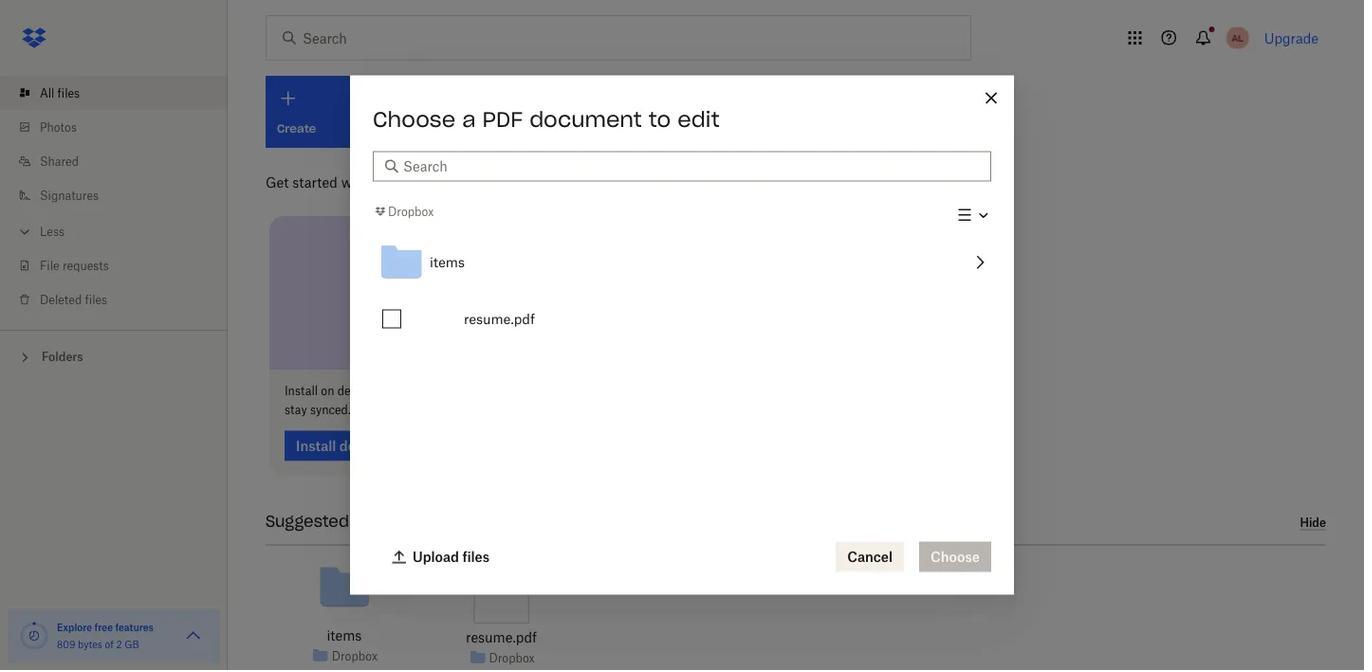 Task type: locate. For each thing, give the bounding box(es) containing it.
a
[[462, 106, 476, 132]]

dropbox link inside choose a pdf document to edit dialog
[[373, 202, 434, 221]]

upload
[[413, 549, 459, 565]]

items
[[430, 254, 465, 271], [327, 628, 362, 644]]

files for deleted
[[85, 293, 107, 307]]

1 horizontal spatial items
[[430, 254, 465, 271]]

work
[[397, 384, 424, 398]]

files right deleted
[[85, 293, 107, 307]]

features
[[115, 622, 154, 634]]

items inside button
[[430, 254, 465, 271]]

resume.pdf up offline at left
[[464, 311, 535, 327]]

dropbox link
[[373, 202, 434, 221], [332, 647, 378, 666], [489, 649, 535, 668]]

synced.
[[310, 403, 351, 417]]

and
[[506, 384, 526, 398]]

files left offline at left
[[443, 384, 466, 398]]

pdf
[[482, 106, 523, 132]]

of
[[105, 639, 114, 651]]

create folder
[[566, 121, 643, 136]]

0 horizontal spatial on
[[321, 384, 334, 398]]

upgrade link
[[1264, 30, 1319, 46]]

free
[[94, 622, 113, 634]]

dropbox down the resume.pdf link
[[489, 651, 535, 665]]

file requests link
[[15, 249, 228, 283]]

install on desktop to work on files offline and stay synced.
[[285, 384, 526, 417]]

folders
[[42, 350, 83, 364]]

shared link
[[15, 144, 228, 178]]

resume.pdf down /resume.pdf 'image'
[[466, 630, 537, 646]]

row group inside choose a pdf document to edit dialog
[[373, 234, 991, 348]]

to
[[649, 106, 671, 132], [383, 384, 394, 398]]

dropbox
[[372, 174, 426, 190], [388, 204, 434, 219], [332, 649, 378, 664], [489, 651, 535, 665]]

row group containing items
[[373, 234, 991, 348]]

photos link
[[15, 110, 228, 144]]

choose
[[373, 106, 455, 132]]

choose a pdf document to edit
[[373, 106, 720, 132]]

offline
[[469, 384, 503, 398]]

all files link
[[15, 76, 228, 110]]

0 vertical spatial to
[[649, 106, 671, 132]]

dropbox link down the resume.pdf link
[[489, 649, 535, 668]]

0 vertical spatial resume.pdf
[[464, 311, 535, 327]]

files right all
[[57, 86, 80, 100]]

list containing all files
[[0, 65, 228, 330]]

with
[[341, 174, 369, 190]]

all files list item
[[0, 76, 228, 110]]

files inside upload files button
[[462, 549, 490, 565]]

dropbox down items link
[[332, 649, 378, 664]]

to right folder
[[649, 106, 671, 132]]

on
[[321, 384, 334, 398], [427, 384, 440, 398]]

files for all
[[57, 86, 80, 100]]

files inside deleted files link
[[85, 293, 107, 307]]

1 vertical spatial to
[[383, 384, 394, 398]]

dropbox inside choose a pdf document to edit dialog
[[388, 204, 434, 219]]

record button
[[698, 76, 827, 148]]

explore
[[57, 622, 92, 634]]

2
[[116, 639, 122, 651]]

to left work
[[383, 384, 394, 398]]

on right work
[[427, 384, 440, 398]]

on up synced.
[[321, 384, 334, 398]]

resume.pdf
[[464, 311, 535, 327], [466, 630, 537, 646]]

bytes
[[78, 639, 102, 651]]

1 vertical spatial items
[[327, 628, 362, 644]]

stay
[[285, 403, 307, 417]]

row group
[[373, 234, 991, 348]]

install
[[285, 384, 318, 398]]

files down activity
[[462, 549, 490, 565]]

dropbox link for items
[[332, 647, 378, 666]]

dropbox down get started with dropbox at the left of the page
[[388, 204, 434, 219]]

suggested from your activity
[[266, 512, 495, 532]]

requests
[[63, 258, 109, 273]]

1 horizontal spatial on
[[427, 384, 440, 398]]

file
[[40, 258, 59, 273]]

edit
[[677, 106, 720, 132]]

files for upload
[[462, 549, 490, 565]]

gb
[[125, 639, 139, 651]]

dropbox link down items link
[[332, 647, 378, 666]]

0 vertical spatial items
[[430, 254, 465, 271]]

files inside all files link
[[57, 86, 80, 100]]

0 horizontal spatial to
[[383, 384, 394, 398]]

dropbox link down get started with dropbox at the left of the page
[[373, 202, 434, 221]]

all
[[40, 86, 54, 100]]

list
[[0, 65, 228, 330]]

1 horizontal spatial to
[[649, 106, 671, 132]]

document
[[529, 106, 642, 132]]

upload files button
[[380, 542, 501, 572]]

files
[[57, 86, 80, 100], [85, 293, 107, 307], [443, 384, 466, 398], [462, 549, 490, 565]]

resume.pdf inside resume.pdf button
[[464, 311, 535, 327]]



Task type: describe. For each thing, give the bounding box(es) containing it.
to inside dialog
[[649, 106, 671, 132]]

to inside install on desktop to work on files offline and stay synced.
[[383, 384, 394, 398]]

2 on from the left
[[427, 384, 440, 398]]

create
[[566, 121, 605, 136]]

deleted files
[[40, 293, 107, 307]]

less
[[40, 224, 65, 239]]

/resume.pdf image
[[474, 554, 529, 624]]

Search text field
[[403, 156, 980, 177]]

get
[[266, 174, 289, 190]]

desktop
[[337, 384, 380, 398]]

809
[[57, 639, 75, 651]]

create folder button
[[554, 76, 683, 148]]

your
[[396, 512, 432, 532]]

folders button
[[0, 342, 228, 370]]

signatures
[[40, 188, 99, 203]]

record
[[710, 121, 753, 136]]

deleted files link
[[15, 283, 228, 317]]

items button
[[373, 234, 991, 291]]

dropbox image
[[15, 19, 53, 57]]

files inside install on desktop to work on files offline and stay synced.
[[443, 384, 466, 398]]

cancel button
[[836, 542, 904, 572]]

resume.pdf button
[[407, 291, 991, 348]]

suggested
[[266, 512, 349, 532]]

upgrade
[[1264, 30, 1319, 46]]

dropbox link for resume.pdf
[[489, 649, 535, 668]]

less image
[[15, 222, 34, 241]]

photos
[[40, 120, 77, 134]]

resume.pdf link
[[466, 628, 537, 648]]

get started with dropbox
[[266, 174, 426, 190]]

dropbox right with
[[372, 174, 426, 190]]

quota usage element
[[19, 621, 49, 652]]

items link
[[327, 626, 362, 646]]

1 vertical spatial resume.pdf
[[466, 630, 537, 646]]

activity
[[437, 512, 495, 532]]

all files
[[40, 86, 80, 100]]

0 horizontal spatial items
[[327, 628, 362, 644]]

from
[[354, 512, 392, 532]]

shared
[[40, 154, 79, 168]]

folder
[[609, 121, 643, 136]]

deleted
[[40, 293, 82, 307]]

file requests
[[40, 258, 109, 273]]

explore free features 809 bytes of 2 gb
[[57, 622, 154, 651]]

signatures link
[[15, 178, 228, 212]]

1 on from the left
[[321, 384, 334, 398]]

started
[[292, 174, 338, 190]]

upload files
[[413, 549, 490, 565]]

cancel
[[847, 549, 893, 565]]

choose a pdf document to edit dialog
[[350, 75, 1014, 595]]



Task type: vqa. For each thing, say whether or not it's contained in the screenshot.
Upload files button
yes



